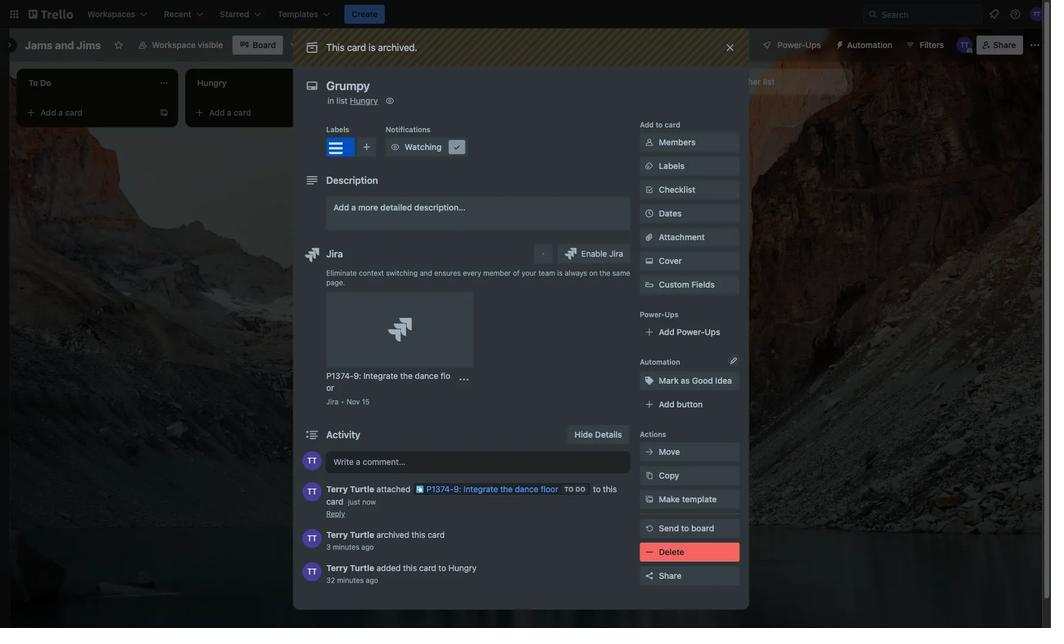Task type: describe. For each thing, give the bounding box(es) containing it.
terry turtle added this card to hungry 32 minutes ago
[[326, 564, 477, 585]]

reply link
[[326, 510, 345, 518]]

add button button
[[640, 395, 740, 414]]

0 horizontal spatial list
[[336, 96, 348, 106]]

board
[[253, 40, 276, 50]]

p1374-9: integrate the dance flo or jira • nov 15
[[326, 371, 450, 406]]

add power-ups link
[[640, 323, 740, 342]]

create
[[352, 9, 378, 19]]

2 vertical spatial power-
[[677, 327, 705, 337]]

activity
[[326, 430, 360, 441]]

send to board link
[[640, 520, 740, 539]]

32
[[326, 577, 335, 585]]

eliminate
[[326, 269, 357, 277]]

custom
[[659, 280, 689, 290]]

jira up 'eliminate'
[[326, 249, 343, 260]]

add a more detailed description… link
[[326, 197, 630, 230]]

1 horizontal spatial share
[[993, 40, 1016, 50]]

0 notifications image
[[987, 7, 1001, 21]]

show menu image
[[1029, 39, 1041, 51]]

enable jira button
[[557, 245, 630, 264]]

1 add a card button from the left
[[21, 103, 154, 122]]

sm image for send to board
[[643, 523, 655, 535]]

checklist link
[[640, 181, 740, 200]]

customize views image
[[289, 39, 301, 51]]

1 horizontal spatial share button
[[977, 36, 1023, 55]]

terry turtle archived this card 3 minutes ago
[[326, 531, 445, 552]]

delete link
[[640, 543, 740, 562]]

team
[[538, 269, 555, 277]]

ago inside terry turtle archived this card 3 minutes ago
[[361, 543, 374, 552]]

sm image inside mark as good idea button
[[643, 375, 655, 387]]

enable
[[581, 249, 607, 259]]

primary element
[[0, 0, 1051, 29]]

flo
[[441, 371, 450, 381]]

3 add a card button from the left
[[359, 103, 492, 122]]

members
[[659, 137, 696, 147]]

hide details link
[[567, 426, 629, 445]]

workspace visible
[[152, 40, 223, 50]]

card inside "to this card"
[[326, 497, 343, 507]]

dates
[[659, 209, 682, 219]]

0 horizontal spatial power-ups
[[640, 311, 678, 319]]

2 add a card button from the left
[[190, 103, 323, 122]]

make template
[[659, 495, 717, 505]]

add a card for 2nd add a card button from the right
[[209, 108, 251, 118]]

to this card
[[326, 485, 617, 507]]

watching button
[[386, 138, 468, 157]]

power-ups inside button
[[777, 40, 821, 50]]

nov
[[347, 398, 360, 406]]

integrate for p1374-9: integrate the dance floor
[[463, 485, 498, 495]]

1 vertical spatial share
[[659, 572, 682, 581]]

card inside terry turtle added this card to hungry 32 minutes ago
[[419, 564, 436, 574]]

3
[[326, 543, 331, 552]]

0 vertical spatial hungry
[[350, 96, 378, 106]]

filters button
[[902, 36, 948, 55]]

Write a comment text field
[[326, 452, 630, 473]]

watching
[[405, 142, 442, 152]]

workspace visible button
[[131, 36, 230, 55]]

copy link
[[640, 467, 740, 486]]

turtle for archived
[[350, 531, 374, 540]]

as
[[681, 376, 690, 386]]

jams
[[25, 39, 52, 51]]

page.
[[326, 278, 345, 287]]

1 horizontal spatial labels
[[659, 161, 685, 171]]

hide
[[575, 430, 593, 440]]

more
[[358, 203, 378, 213]]

detailed
[[380, 203, 412, 213]]

move
[[659, 447, 680, 457]]

jims
[[77, 39, 101, 51]]

just now link
[[348, 499, 376, 507]]

member
[[483, 269, 511, 277]]

or
[[326, 383, 334, 393]]

send to board
[[659, 524, 714, 534]]

0 vertical spatial is
[[369, 42, 376, 53]]

another
[[730, 77, 761, 87]]

this
[[326, 42, 344, 53]]

notifications
[[386, 125, 430, 134]]

reply
[[326, 510, 345, 518]]

send
[[659, 524, 679, 534]]

sm image for watching
[[389, 141, 401, 153]]

make template link
[[640, 490, 740, 509]]

do
[[575, 486, 585, 494]]

terry for terry turtle archived this card 3 minutes ago
[[326, 531, 348, 540]]

attachment button
[[640, 228, 740, 247]]

delete
[[659, 548, 684, 558]]

jira inside p1374-9: integrate the dance flo or jira • nov 15
[[326, 398, 339, 406]]

sm image for delete
[[643, 547, 655, 559]]

this inside "to this card"
[[603, 485, 617, 495]]

this card is archived.
[[326, 42, 417, 53]]

the inside eliminate context switching and ensures every member of your team is always on the same page.
[[600, 269, 610, 277]]

terry turtle attached
[[326, 485, 413, 495]]

card inside terry turtle archived this card 3 minutes ago
[[428, 531, 445, 540]]

of
[[513, 269, 520, 277]]

15
[[362, 398, 370, 406]]

1 vertical spatial power-
[[640, 311, 665, 319]]

jira inside button
[[609, 249, 623, 259]]

sm image inside watching button
[[451, 141, 463, 153]]

visible
[[198, 40, 223, 50]]

always
[[565, 269, 587, 277]]

custom fields button
[[640, 279, 740, 291]]

to inside terry turtle added this card to hungry 32 minutes ago
[[438, 564, 446, 574]]

eliminate context switching and ensures every member of your team is always on the same page.
[[326, 269, 630, 287]]

description
[[326, 175, 378, 186]]

color: blue, title: none image
[[326, 138, 355, 157]]

power-ups button
[[754, 36, 828, 55]]

same
[[612, 269, 630, 277]]

0 horizontal spatial automation
[[640, 358, 680, 366]]

automation button
[[830, 36, 899, 55]]

sm image for copy
[[643, 470, 655, 482]]

description…
[[414, 203, 466, 213]]

0 horizontal spatial share button
[[640, 567, 740, 586]]

every
[[463, 269, 481, 277]]

and inside eliminate context switching and ensures every member of your team is always on the same page.
[[420, 269, 432, 277]]

move link
[[640, 443, 740, 462]]

context
[[359, 269, 384, 277]]

enable jira
[[581, 249, 623, 259]]

added
[[377, 564, 401, 574]]

archived
[[377, 531, 409, 540]]

mark as good idea button
[[640, 372, 740, 391]]

switching
[[386, 269, 418, 277]]



Task type: vqa. For each thing, say whether or not it's contained in the screenshot.
'jira'
yes



Task type: locate. For each thing, give the bounding box(es) containing it.
0 vertical spatial terry
[[326, 485, 348, 495]]

0 vertical spatial labels
[[326, 125, 349, 134]]

minutes inside terry turtle added this card to hungry 32 minutes ago
[[337, 577, 364, 585]]

share down delete
[[659, 572, 682, 581]]

a
[[58, 108, 63, 118], [227, 108, 232, 118], [396, 108, 400, 118], [351, 203, 356, 213]]

0 horizontal spatial the
[[400, 371, 413, 381]]

0 horizontal spatial share
[[659, 572, 682, 581]]

add a card
[[40, 108, 83, 118], [209, 108, 251, 118], [378, 108, 420, 118]]

None text field
[[320, 75, 712, 96]]

the right on
[[600, 269, 610, 277]]

minutes right 32
[[337, 577, 364, 585]]

1 vertical spatial ups
[[665, 311, 678, 319]]

1 add a card from the left
[[40, 108, 83, 118]]

to do
[[564, 486, 585, 494]]

Board name text field
[[19, 36, 107, 55]]

1 horizontal spatial is
[[557, 269, 563, 277]]

add button
[[659, 400, 703, 410]]

a for 2nd add a card button from the right
[[227, 108, 232, 118]]

sm image left checklist
[[643, 184, 655, 196]]

make
[[659, 495, 680, 505]]

0 vertical spatial dance
[[415, 371, 438, 381]]

sm image inside move link
[[643, 447, 655, 458]]

sm image left send
[[643, 523, 655, 535]]

1 horizontal spatial ups
[[705, 327, 720, 337]]

0 horizontal spatial is
[[369, 42, 376, 53]]

1 horizontal spatial power-ups
[[777, 40, 821, 50]]

sm image left copy
[[643, 470, 655, 482]]

board link
[[232, 36, 283, 55]]

2 vertical spatial ups
[[705, 327, 720, 337]]

2 horizontal spatial ups
[[805, 40, 821, 50]]

3 terry from the top
[[326, 564, 348, 574]]

hungry link
[[350, 96, 378, 106]]

sm image for move
[[643, 447, 655, 458]]

0 vertical spatial p1374-
[[326, 371, 354, 381]]

sm image inside copy "link"
[[643, 470, 655, 482]]

ups down fields
[[705, 327, 720, 337]]

sm image inside members link
[[643, 137, 655, 148]]

integrate
[[363, 371, 398, 381], [463, 485, 498, 495]]

2 horizontal spatial add a card button
[[359, 103, 492, 122]]

automation inside automation button
[[847, 40, 892, 50]]

2 vertical spatial this
[[403, 564, 417, 574]]

idea
[[715, 376, 732, 386]]

sm image for labels
[[643, 160, 655, 172]]

0 vertical spatial share
[[993, 40, 1016, 50]]

1 turtle from the top
[[350, 485, 374, 495]]

list inside button
[[763, 77, 775, 87]]

power- inside button
[[777, 40, 805, 50]]

1 vertical spatial turtle
[[350, 531, 374, 540]]

labels
[[326, 125, 349, 134], [659, 161, 685, 171]]

turtle inside terry turtle archived this card 3 minutes ago
[[350, 531, 374, 540]]

0 vertical spatial integrate
[[363, 371, 398, 381]]

1 terry from the top
[[326, 485, 348, 495]]

this right do
[[603, 485, 617, 495]]

terry turtle (terryturtle) image
[[1030, 7, 1044, 21], [956, 37, 973, 53], [303, 452, 322, 471], [303, 483, 322, 502], [303, 530, 322, 549], [303, 563, 322, 582]]

terry up the 3
[[326, 531, 348, 540]]

3 minutes ago link
[[326, 543, 374, 552]]

share left show menu image
[[993, 40, 1016, 50]]

list right in
[[336, 96, 348, 106]]

and inside board name text field
[[55, 39, 74, 51]]

switch to… image
[[8, 8, 20, 20]]

in list hungry
[[327, 96, 378, 106]]

0 vertical spatial turtle
[[350, 485, 374, 495]]

jira
[[326, 249, 343, 260], [609, 249, 623, 259], [326, 398, 339, 406]]

labels link
[[640, 157, 740, 176]]

sm image for automation
[[830, 36, 847, 52]]

dates button
[[640, 204, 740, 223]]

share button down delete link
[[640, 567, 740, 586]]

dance inside p1374-9: integrate the dance flo or jira • nov 15
[[415, 371, 438, 381]]

1 horizontal spatial power-
[[677, 327, 705, 337]]

ago inside terry turtle added this card to hungry 32 minutes ago
[[366, 577, 378, 585]]

is inside eliminate context switching and ensures every member of your team is always on the same page.
[[557, 269, 563, 277]]

mark
[[659, 376, 679, 386]]

terry inside terry turtle archived this card 3 minutes ago
[[326, 531, 348, 540]]

1 vertical spatial p1374-
[[426, 485, 454, 495]]

this inside terry turtle added this card to hungry 32 minutes ago
[[403, 564, 417, 574]]

1 horizontal spatial p1374-
[[426, 485, 454, 495]]

sm image left make
[[643, 494, 655, 506]]

1 vertical spatial list
[[336, 96, 348, 106]]

1 vertical spatial the
[[400, 371, 413, 381]]

members link
[[640, 133, 740, 152]]

1 vertical spatial share button
[[640, 567, 740, 586]]

and
[[55, 39, 74, 51], [420, 269, 432, 277]]

add
[[713, 77, 728, 87], [40, 108, 56, 118], [209, 108, 225, 118], [378, 108, 393, 118], [640, 121, 654, 129], [333, 203, 349, 213], [659, 327, 675, 337], [659, 400, 675, 410]]

add a more detailed description…
[[333, 203, 466, 213]]

0 vertical spatial and
[[55, 39, 74, 51]]

turtle for added
[[350, 564, 374, 574]]

dance for flo
[[415, 371, 438, 381]]

to up members
[[656, 121, 663, 129]]

the inside p1374-9: integrate the dance flo or jira • nov 15
[[400, 371, 413, 381]]

this inside terry turtle archived this card 3 minutes ago
[[411, 531, 425, 540]]

p1374- up or
[[326, 371, 354, 381]]

Search field
[[878, 5, 982, 23]]

add a card for third add a card button from the right
[[40, 108, 83, 118]]

sm image inside make template link
[[643, 494, 655, 506]]

0 vertical spatial minutes
[[333, 543, 359, 552]]

2 terry from the top
[[326, 531, 348, 540]]

0 horizontal spatial add a card button
[[21, 103, 154, 122]]

just now
[[348, 499, 376, 507]]

template
[[682, 495, 717, 505]]

to right added
[[438, 564, 446, 574]]

2 vertical spatial terry
[[326, 564, 348, 574]]

add another list button
[[691, 69, 853, 95]]

2 horizontal spatial the
[[600, 269, 610, 277]]

1 horizontal spatial automation
[[847, 40, 892, 50]]

ups up add power-ups
[[665, 311, 678, 319]]

p1374- for p1374-9: integrate the dance floor
[[426, 485, 454, 495]]

a for first add a card button from the right
[[396, 108, 400, 118]]

p1374- for p1374-9: integrate the dance flo or jira • nov 15
[[326, 371, 354, 381]]

2 add a card from the left
[[209, 108, 251, 118]]

1 horizontal spatial hungry
[[448, 564, 477, 574]]

this for added this card to hungry
[[403, 564, 417, 574]]

labels up color: blue, title: none 'icon' at the top of page
[[326, 125, 349, 134]]

create from template… image
[[159, 108, 169, 118]]

1 horizontal spatial and
[[420, 269, 432, 277]]

0 vertical spatial the
[[600, 269, 610, 277]]

cover link
[[640, 252, 740, 271]]

automation
[[847, 40, 892, 50], [640, 358, 680, 366]]

ups left automation button
[[805, 40, 821, 50]]

power- down custom
[[640, 311, 665, 319]]

1 vertical spatial labels
[[659, 161, 685, 171]]

sm image inside "labels" link
[[643, 160, 655, 172]]

is left the archived.
[[369, 42, 376, 53]]

ago down added
[[366, 577, 378, 585]]

2 vertical spatial turtle
[[350, 564, 374, 574]]

star or unstar board image
[[114, 40, 123, 50]]

hungry inside terry turtle added this card to hungry 32 minutes ago
[[448, 564, 477, 574]]

0 vertical spatial 9:
[[354, 371, 361, 381]]

terry up 32
[[326, 564, 348, 574]]

ago up 32 minutes ago link at the bottom of the page
[[361, 543, 374, 552]]

p1374-
[[326, 371, 354, 381], [426, 485, 454, 495]]

workspace
[[152, 40, 196, 50]]

1 horizontal spatial add a card button
[[190, 103, 323, 122]]

1 vertical spatial minutes
[[337, 577, 364, 585]]

dance for floor
[[515, 485, 538, 495]]

the for p1374-9: integrate the dance flo or jira • nov 15
[[400, 371, 413, 381]]

0 vertical spatial this
[[603, 485, 617, 495]]

1 horizontal spatial 9:
[[454, 485, 461, 495]]

terry up reply "link"
[[326, 485, 348, 495]]

add power-ups
[[659, 327, 720, 337]]

sm image right hungry link
[[384, 95, 396, 107]]

sm image inside watching button
[[389, 141, 401, 153]]

sm image for make template
[[643, 494, 655, 506]]

power- up "add another list" button
[[777, 40, 805, 50]]

2 turtle from the top
[[350, 531, 374, 540]]

this
[[603, 485, 617, 495], [411, 531, 425, 540], [403, 564, 417, 574]]

this right added
[[403, 564, 417, 574]]

the down write a comment text box
[[500, 485, 513, 495]]

1 vertical spatial power-ups
[[640, 311, 678, 319]]

actions
[[640, 431, 666, 439]]

button
[[677, 400, 703, 410]]

to
[[564, 486, 574, 494]]

1 vertical spatial ago
[[366, 577, 378, 585]]

1 horizontal spatial dance
[[515, 485, 538, 495]]

ago
[[361, 543, 374, 552], [366, 577, 378, 585]]

sm image inside delete link
[[643, 547, 655, 559]]

p1374- right the attached
[[426, 485, 454, 495]]

attached
[[377, 485, 410, 495]]

turtle
[[350, 485, 374, 495], [350, 531, 374, 540], [350, 564, 374, 574]]

power-
[[777, 40, 805, 50], [640, 311, 665, 319], [677, 327, 705, 337]]

0 vertical spatial power-
[[777, 40, 805, 50]]

terry for terry turtle attached
[[326, 485, 348, 495]]

filters
[[920, 40, 944, 50]]

minutes inside terry turtle archived this card 3 minutes ago
[[333, 543, 359, 552]]

ensures
[[434, 269, 461, 277]]

cover
[[659, 256, 682, 266]]

0 horizontal spatial and
[[55, 39, 74, 51]]

sm image inside automation button
[[830, 36, 847, 52]]

and left ensures
[[420, 269, 432, 277]]

0 vertical spatial list
[[763, 77, 775, 87]]

3 turtle from the top
[[350, 564, 374, 574]]

1 vertical spatial is
[[557, 269, 563, 277]]

1 vertical spatial terry
[[326, 531, 348, 540]]

fields
[[691, 280, 715, 290]]

sm image inside the send to board link
[[643, 523, 655, 535]]

9: up the nov
[[354, 371, 361, 381]]

1 vertical spatial integrate
[[463, 485, 498, 495]]

1 vertical spatial automation
[[640, 358, 680, 366]]

sm image
[[384, 95, 396, 107], [389, 141, 401, 153], [643, 184, 655, 196], [643, 447, 655, 458], [643, 470, 655, 482], [643, 494, 655, 506], [643, 523, 655, 535]]

1 horizontal spatial the
[[500, 485, 513, 495]]

sm image inside checklist link
[[643, 184, 655, 196]]

to right do
[[593, 485, 601, 495]]

search image
[[868, 10, 878, 19]]

sm image inside cover 'link'
[[643, 255, 655, 267]]

dance left floor
[[515, 485, 538, 495]]

list right another
[[763, 77, 775, 87]]

0 vertical spatial share button
[[977, 36, 1023, 55]]

open information menu image
[[1009, 8, 1021, 20]]

sm image for checklist
[[643, 184, 655, 196]]

0 vertical spatial ups
[[805, 40, 821, 50]]

minutes right the 3
[[333, 543, 359, 552]]

now
[[362, 499, 376, 507]]

9: for p1374-9: integrate the dance flo or jira • nov 15
[[354, 371, 361, 381]]

the for p1374-9: integrate the dance floor
[[500, 485, 513, 495]]

1 vertical spatial this
[[411, 531, 425, 540]]

ups inside button
[[805, 40, 821, 50]]

add another list
[[713, 77, 775, 87]]

jira left '•'
[[326, 398, 339, 406]]

to right send
[[681, 524, 689, 534]]

automation down search image
[[847, 40, 892, 50]]

0 vertical spatial ago
[[361, 543, 374, 552]]

create button
[[344, 5, 385, 24]]

details
[[595, 430, 622, 440]]

0 horizontal spatial labels
[[326, 125, 349, 134]]

0 horizontal spatial power-
[[640, 311, 665, 319]]

terry for terry turtle added this card to hungry 32 minutes ago
[[326, 564, 348, 574]]

turtle inside terry turtle added this card to hungry 32 minutes ago
[[350, 564, 374, 574]]

checklist
[[659, 185, 695, 195]]

1 vertical spatial 9:
[[454, 485, 461, 495]]

0 vertical spatial automation
[[847, 40, 892, 50]]

attachment
[[659, 232, 705, 242]]

jira up same
[[609, 249, 623, 259]]

sm image down the notifications
[[389, 141, 401, 153]]

0 horizontal spatial p1374-
[[326, 371, 354, 381]]

this right archived
[[411, 531, 425, 540]]

a for third add a card button from the right
[[58, 108, 63, 118]]

archived.
[[378, 42, 417, 53]]

turtle for attached
[[350, 485, 374, 495]]

p1374- inside p1374-9: integrate the dance flo or jira • nov 15
[[326, 371, 354, 381]]

sm image for members
[[643, 137, 655, 148]]

sm image down actions
[[643, 447, 655, 458]]

integrate up 15
[[363, 371, 398, 381]]

0 horizontal spatial integrate
[[363, 371, 398, 381]]

0 horizontal spatial add a card
[[40, 108, 83, 118]]

1 horizontal spatial list
[[763, 77, 775, 87]]

is
[[369, 42, 376, 53], [557, 269, 563, 277]]

power-ups up "add another list" button
[[777, 40, 821, 50]]

is right team
[[557, 269, 563, 277]]

1 horizontal spatial add a card
[[209, 108, 251, 118]]

just
[[348, 499, 360, 507]]

1 vertical spatial and
[[420, 269, 432, 277]]

share button down 0 notifications image
[[977, 36, 1023, 55]]

turtle up 32 minutes ago link at the bottom of the page
[[350, 564, 374, 574]]

9: inside p1374-9: integrate the dance flo or jira • nov 15
[[354, 371, 361, 381]]

in
[[327, 96, 334, 106]]

this for archived this card
[[411, 531, 425, 540]]

to inside "to this card"
[[593, 485, 601, 495]]

2 horizontal spatial power-
[[777, 40, 805, 50]]

0 vertical spatial power-ups
[[777, 40, 821, 50]]

add a card for first add a card button from the right
[[378, 108, 420, 118]]

add to card
[[640, 121, 680, 129]]

2 horizontal spatial add a card
[[378, 108, 420, 118]]

power-ups
[[777, 40, 821, 50], [640, 311, 678, 319]]

dance
[[415, 371, 438, 381], [515, 485, 538, 495]]

the left flo
[[400, 371, 413, 381]]

0 horizontal spatial 9:
[[354, 371, 361, 381]]

integrate down write a comment text box
[[463, 485, 498, 495]]

0 horizontal spatial hungry
[[350, 96, 378, 106]]

turtle up just now link
[[350, 485, 374, 495]]

and left the jims
[[55, 39, 74, 51]]

on
[[589, 269, 598, 277]]

terry inside terry turtle added this card to hungry 32 minutes ago
[[326, 564, 348, 574]]

integrate inside p1374-9: integrate the dance flo or jira • nov 15
[[363, 371, 398, 381]]

floor
[[541, 485, 558, 495]]

p1374-9: integrate the dance floor
[[426, 485, 558, 495]]

jams and jims
[[25, 39, 101, 51]]

power- down custom fields button
[[677, 327, 705, 337]]

to
[[656, 121, 663, 129], [593, 485, 601, 495], [681, 524, 689, 534], [438, 564, 446, 574]]

9: for p1374-9: integrate the dance floor
[[454, 485, 461, 495]]

labels up checklist
[[659, 161, 685, 171]]

good
[[692, 376, 713, 386]]

2 vertical spatial the
[[500, 485, 513, 495]]

0 horizontal spatial dance
[[415, 371, 438, 381]]

1 vertical spatial hungry
[[448, 564, 477, 574]]

power-ups down custom
[[640, 311, 678, 319]]

sm image for cover
[[643, 255, 655, 267]]

dance left flo
[[415, 371, 438, 381]]

turtle up "3 minutes ago" link
[[350, 531, 374, 540]]

3 add a card from the left
[[378, 108, 420, 118]]

p1374-9: integrate the dance floor image
[[388, 318, 412, 342]]

1 horizontal spatial integrate
[[463, 485, 498, 495]]

automation up mark
[[640, 358, 680, 366]]

hide details
[[575, 430, 622, 440]]

1 vertical spatial dance
[[515, 485, 538, 495]]

integrate for p1374-9: integrate the dance flo or jira • nov 15
[[363, 371, 398, 381]]

sm image
[[830, 36, 847, 52], [643, 137, 655, 148], [451, 141, 463, 153], [643, 160, 655, 172], [643, 255, 655, 267], [643, 375, 655, 387], [643, 547, 655, 559]]

0 horizontal spatial ups
[[665, 311, 678, 319]]

9: down write a comment text box
[[454, 485, 461, 495]]

terry
[[326, 485, 348, 495], [326, 531, 348, 540], [326, 564, 348, 574]]

32 minutes ago link
[[326, 577, 378, 585]]



